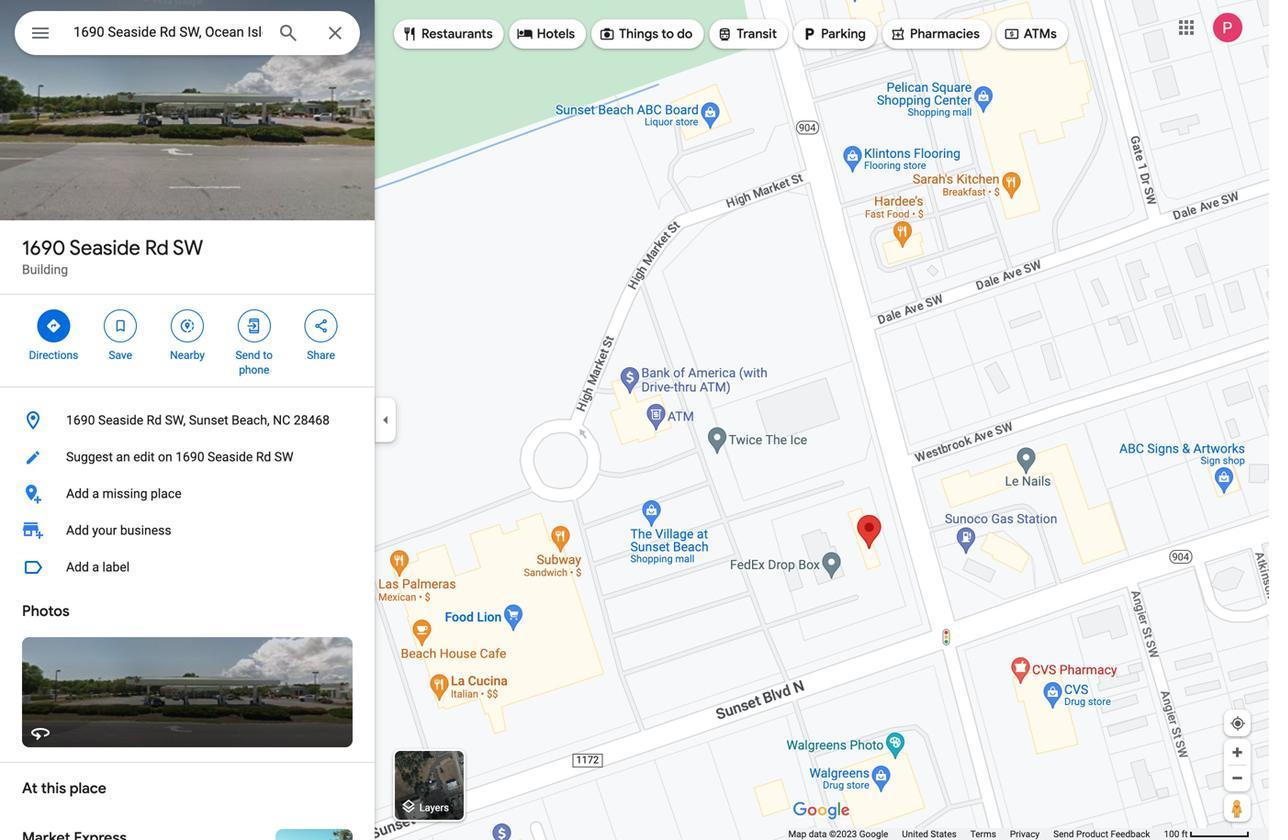 Task type: vqa. For each thing, say whether or not it's contained in the screenshot.


Task type: locate. For each thing, give the bounding box(es) containing it.
0 horizontal spatial 1690
[[22, 235, 65, 261]]

product
[[1077, 829, 1109, 840]]

0 horizontal spatial send
[[236, 349, 260, 362]]

your
[[92, 523, 117, 538]]

 pharmacies
[[890, 24, 980, 44]]

collapse side panel image
[[376, 410, 396, 430]]

1 vertical spatial a
[[92, 560, 99, 575]]

©2023
[[829, 829, 857, 840]]

1 a from the top
[[92, 486, 99, 502]]

sw up 
[[173, 235, 203, 261]]

sw down nc
[[274, 450, 293, 465]]

0 horizontal spatial sw
[[173, 235, 203, 261]]

atms
[[1024, 26, 1057, 42]]

1 vertical spatial 1690
[[66, 413, 95, 428]]

to
[[662, 26, 674, 42], [263, 349, 273, 362]]

2 a from the top
[[92, 560, 99, 575]]

send up phone
[[236, 349, 260, 362]]

sw
[[173, 235, 203, 261], [274, 450, 293, 465]]

seaside
[[69, 235, 140, 261], [98, 413, 143, 428], [208, 450, 253, 465]]

1690
[[22, 235, 65, 261], [66, 413, 95, 428], [176, 450, 204, 465]]

0 vertical spatial 1690
[[22, 235, 65, 261]]


[[29, 20, 51, 46]]

to left do
[[662, 26, 674, 42]]


[[179, 316, 196, 336]]

send
[[236, 349, 260, 362], [1054, 829, 1074, 840]]

rd
[[145, 235, 169, 261], [147, 413, 162, 428], [256, 450, 271, 465]]

google maps element
[[0, 0, 1269, 840]]

1 vertical spatial rd
[[147, 413, 162, 428]]

sw inside 1690 seaside rd sw building
[[173, 235, 203, 261]]

1 horizontal spatial place
[[151, 486, 182, 502]]

0 vertical spatial to
[[662, 26, 674, 42]]

send to phone
[[236, 349, 273, 377]]

send left product
[[1054, 829, 1074, 840]]

1 horizontal spatial sw
[[274, 450, 293, 465]]

2 vertical spatial 1690
[[176, 450, 204, 465]]

add inside add a label button
[[66, 560, 89, 575]]

terms button
[[971, 829, 996, 840]]

0 vertical spatial a
[[92, 486, 99, 502]]

building
[[22, 262, 68, 277]]

directions
[[29, 349, 78, 362]]

seaside inside 'button'
[[98, 413, 143, 428]]

add
[[66, 486, 89, 502], [66, 523, 89, 538], [66, 560, 89, 575]]

do
[[677, 26, 693, 42]]

1 vertical spatial seaside
[[98, 413, 143, 428]]

add a missing place button
[[0, 476, 375, 513]]

rd for sw
[[145, 235, 169, 261]]

send for send product feedback
[[1054, 829, 1074, 840]]

a for missing
[[92, 486, 99, 502]]

1 vertical spatial send
[[1054, 829, 1074, 840]]

 search field
[[15, 11, 360, 59]]

2 add from the top
[[66, 523, 89, 538]]

at
[[22, 779, 38, 798]]

0 horizontal spatial to
[[263, 349, 273, 362]]

add for add a missing place
[[66, 486, 89, 502]]

add your business
[[66, 523, 171, 538]]

a left "missing"
[[92, 486, 99, 502]]

pharmacies
[[910, 26, 980, 42]]

add left your
[[66, 523, 89, 538]]

privacy
[[1010, 829, 1040, 840]]

send inside button
[[1054, 829, 1074, 840]]

rd inside 1690 seaside rd sw building
[[145, 235, 169, 261]]

 transit
[[717, 24, 777, 44]]

1 vertical spatial add
[[66, 523, 89, 538]]

missing
[[102, 486, 147, 502]]

place right this
[[70, 779, 106, 798]]

 hotels
[[517, 24, 575, 44]]

2 vertical spatial seaside
[[208, 450, 253, 465]]

0 vertical spatial add
[[66, 486, 89, 502]]

seaside inside 1690 seaside rd sw building
[[69, 235, 140, 261]]

seaside down beach,
[[208, 450, 253, 465]]

to inside send to phone
[[263, 349, 273, 362]]

1690 Seaside Rd SW, Ocean Isle Beach, NC 28469 field
[[15, 11, 360, 55]]

1690 up suggest
[[66, 413, 95, 428]]

0 vertical spatial send
[[236, 349, 260, 362]]

1690 inside 1690 seaside rd sw building
[[22, 235, 65, 261]]

united
[[902, 829, 929, 840]]

0 vertical spatial rd
[[145, 235, 169, 261]]

place
[[151, 486, 182, 502], [70, 779, 106, 798]]


[[313, 316, 329, 336]]

1690 right 'on'
[[176, 450, 204, 465]]

1 vertical spatial to
[[263, 349, 273, 362]]

1690 inside 'button'
[[66, 413, 95, 428]]

restaurants
[[422, 26, 493, 42]]

add left label
[[66, 560, 89, 575]]

add a missing place
[[66, 486, 182, 502]]

1 add from the top
[[66, 486, 89, 502]]

seaside up ''
[[69, 235, 140, 261]]

 button
[[15, 11, 66, 59]]

1690 up "building"
[[22, 235, 65, 261]]

at this place
[[22, 779, 106, 798]]

a inside button
[[92, 560, 99, 575]]

an
[[116, 450, 130, 465]]

photos
[[22, 602, 70, 621]]

100 ft
[[1164, 829, 1188, 840]]

1690 seaside rd sw, sunset beach, nc 28468
[[66, 413, 330, 428]]

a left label
[[92, 560, 99, 575]]

0 vertical spatial sw
[[173, 235, 203, 261]]

seaside up an
[[98, 413, 143, 428]]


[[801, 24, 818, 44]]

add inside "add your business" "link"
[[66, 523, 89, 538]]

1 horizontal spatial send
[[1054, 829, 1074, 840]]

parking
[[821, 26, 866, 42]]

a inside 'button'
[[92, 486, 99, 502]]


[[717, 24, 733, 44]]

a
[[92, 486, 99, 502], [92, 560, 99, 575]]

none field inside 1690 seaside rd sw, ocean isle beach, nc 28469 field
[[73, 21, 263, 43]]

1 horizontal spatial to
[[662, 26, 674, 42]]

add inside add a missing place 'button'
[[66, 486, 89, 502]]

send inside send to phone
[[236, 349, 260, 362]]

100
[[1164, 829, 1180, 840]]

to inside  things to do
[[662, 26, 674, 42]]

this
[[41, 779, 66, 798]]

100 ft button
[[1164, 829, 1250, 840]]

sunset
[[189, 413, 228, 428]]

0 vertical spatial place
[[151, 486, 182, 502]]

2 vertical spatial add
[[66, 560, 89, 575]]

3 add from the top
[[66, 560, 89, 575]]

zoom out image
[[1231, 772, 1245, 785]]

show your location image
[[1230, 716, 1246, 732]]

1 vertical spatial sw
[[274, 450, 293, 465]]

rd inside 'button'
[[147, 413, 162, 428]]

add down suggest
[[66, 486, 89, 502]]

2 vertical spatial rd
[[256, 450, 271, 465]]

None field
[[73, 21, 263, 43]]

 parking
[[801, 24, 866, 44]]

zoom in image
[[1231, 746, 1245, 760]]

28468
[[294, 413, 330, 428]]

1690 seaside rd sw main content
[[0, 0, 375, 840]]

0 horizontal spatial place
[[70, 779, 106, 798]]

map data ©2023 google
[[788, 829, 888, 840]]

nearby
[[170, 349, 205, 362]]

sw inside button
[[274, 450, 293, 465]]

1690 for sw,
[[66, 413, 95, 428]]

footer
[[788, 829, 1164, 840]]

footer containing map data ©2023 google
[[788, 829, 1164, 840]]

place down 'on'
[[151, 486, 182, 502]]

0 vertical spatial seaside
[[69, 235, 140, 261]]

1 horizontal spatial 1690
[[66, 413, 95, 428]]

2 horizontal spatial 1690
[[176, 450, 204, 465]]

a for label
[[92, 560, 99, 575]]

to up phone
[[263, 349, 273, 362]]



Task type: describe. For each thing, give the bounding box(es) containing it.
send product feedback button
[[1054, 829, 1150, 840]]


[[112, 316, 129, 336]]

share
[[307, 349, 335, 362]]

layers
[[420, 802, 449, 814]]


[[599, 24, 616, 44]]

rd inside button
[[256, 450, 271, 465]]

 atms
[[1004, 24, 1057, 44]]

1690 for sw
[[22, 235, 65, 261]]

things
[[619, 26, 659, 42]]


[[246, 316, 263, 336]]

seaside for sw
[[69, 235, 140, 261]]

send for send to phone
[[236, 349, 260, 362]]

ft
[[1182, 829, 1188, 840]]

feedback
[[1111, 829, 1150, 840]]

business
[[120, 523, 171, 538]]

united states
[[902, 829, 957, 840]]

rd for sw,
[[147, 413, 162, 428]]

hotels
[[537, 26, 575, 42]]


[[517, 24, 533, 44]]

add your business link
[[0, 513, 375, 549]]

united states button
[[902, 829, 957, 840]]

add a label
[[66, 560, 130, 575]]


[[890, 24, 907, 44]]

 things to do
[[599, 24, 693, 44]]


[[1004, 24, 1020, 44]]

beach,
[[232, 413, 270, 428]]

actions for 1690 seaside rd sw region
[[0, 295, 375, 387]]

 restaurants
[[401, 24, 493, 44]]

transit
[[737, 26, 777, 42]]

show street view coverage image
[[1224, 795, 1251, 822]]

1690 seaside rd sw, sunset beach, nc 28468 button
[[0, 402, 375, 439]]

save
[[109, 349, 132, 362]]

privacy button
[[1010, 829, 1040, 840]]

nc
[[273, 413, 290, 428]]

add a label button
[[0, 549, 375, 586]]

suggest
[[66, 450, 113, 465]]

google
[[860, 829, 888, 840]]

1690 inside button
[[176, 450, 204, 465]]


[[401, 24, 418, 44]]

edit
[[133, 450, 155, 465]]


[[45, 316, 62, 336]]

map
[[788, 829, 807, 840]]

suggest an edit on 1690 seaside rd sw
[[66, 450, 293, 465]]

data
[[809, 829, 827, 840]]

on
[[158, 450, 172, 465]]

add for add your business
[[66, 523, 89, 538]]

label
[[102, 560, 130, 575]]

terms
[[971, 829, 996, 840]]

1 vertical spatial place
[[70, 779, 106, 798]]

footer inside 'google maps' element
[[788, 829, 1164, 840]]

phone
[[239, 364, 269, 377]]

seaside for sw,
[[98, 413, 143, 428]]

send product feedback
[[1054, 829, 1150, 840]]

google account: payton hansen  
(payton.hansen@adept.ai) image
[[1213, 13, 1243, 42]]

1690 seaside rd sw building
[[22, 235, 203, 277]]

add for add a label
[[66, 560, 89, 575]]

states
[[931, 829, 957, 840]]

place inside 'button'
[[151, 486, 182, 502]]

seaside inside button
[[208, 450, 253, 465]]

sw,
[[165, 413, 186, 428]]

suggest an edit on 1690 seaside rd sw button
[[0, 439, 375, 476]]



